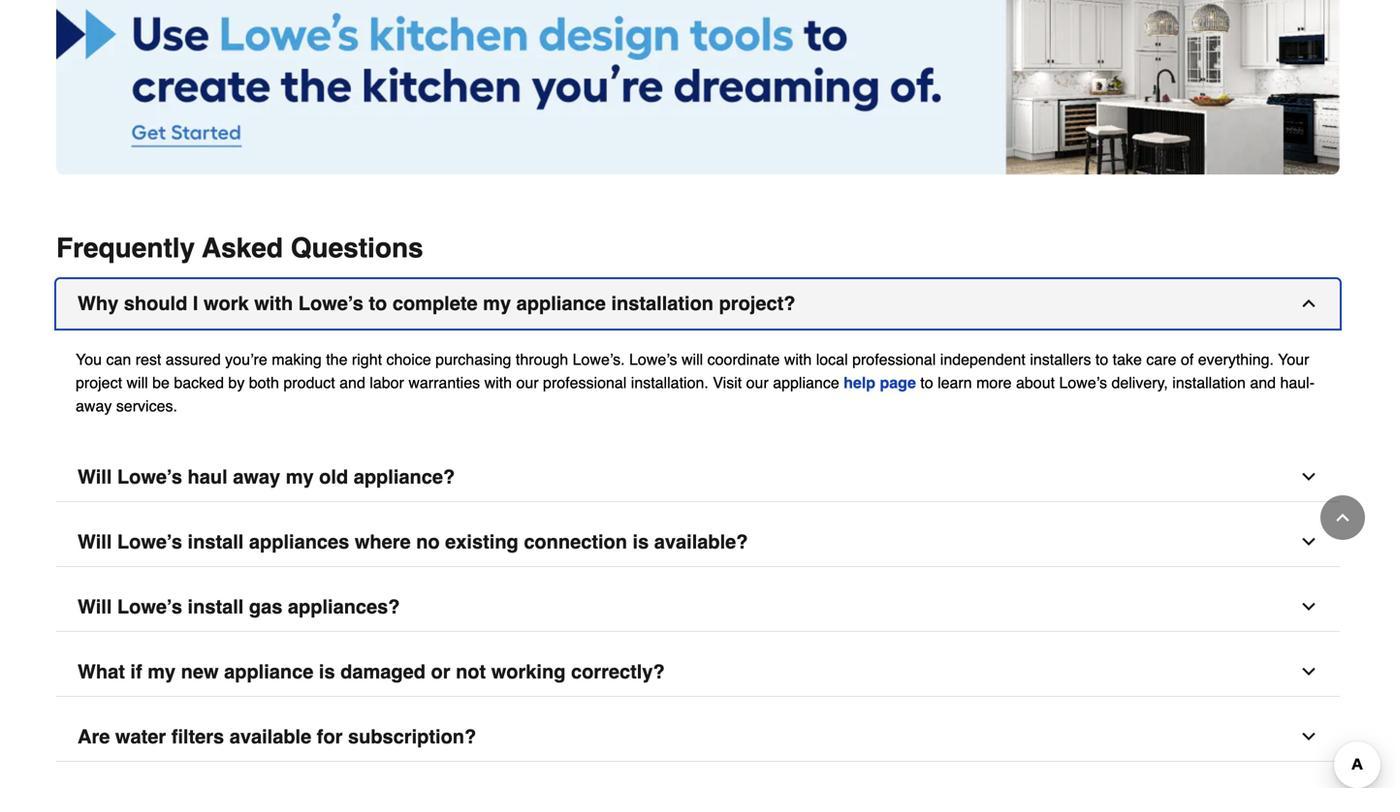 Task type: vqa. For each thing, say whether or not it's contained in the screenshot.
not
yes



Task type: locate. For each thing, give the bounding box(es) containing it.
no
[[416, 531, 440, 553]]

haul
[[188, 466, 228, 488]]

0 horizontal spatial is
[[319, 661, 335, 683]]

will up installation.
[[682, 351, 703, 369]]

1 horizontal spatial our
[[746, 374, 769, 392]]

my
[[483, 292, 511, 315], [286, 466, 314, 488], [148, 661, 176, 683]]

is left damaged
[[319, 661, 335, 683]]

install for appliances
[[188, 531, 244, 553]]

installation up you can rest assured you're making the right choice purchasing through lowe's. lowe's will coordinate with local professional independent installers to take care of everything. your project will be backed by both product and labor warranties with our professional installation. visit our appliance at the top
[[611, 292, 714, 315]]

0 vertical spatial will
[[78, 466, 112, 488]]

the
[[326, 351, 348, 369]]

installation
[[611, 292, 714, 315], [1173, 374, 1246, 392]]

your
[[1278, 351, 1309, 369]]

1 vertical spatial away
[[233, 466, 280, 488]]

installation inside to learn more about lowe's delivery, installation and haul- away services.
[[1173, 374, 1246, 392]]

everything.
[[1198, 351, 1274, 369]]

my left old
[[286, 466, 314, 488]]

1 horizontal spatial is
[[633, 531, 649, 553]]

0 vertical spatial will
[[682, 351, 703, 369]]

0 vertical spatial my
[[483, 292, 511, 315]]

visit
[[713, 374, 742, 392]]

care
[[1146, 351, 1177, 369]]

and down right
[[340, 374, 365, 392]]

be
[[152, 374, 170, 392]]

use lowe's kitchen design tools to create the kitchen you're dreaming of. get started. image
[[56, 0, 1340, 175]]

professional
[[852, 351, 936, 369], [543, 374, 627, 392]]

appliance down local
[[773, 374, 839, 392]]

0 horizontal spatial away
[[76, 397, 112, 415]]

making
[[272, 351, 322, 369]]

0 vertical spatial installation
[[611, 292, 714, 315]]

will lowe's install appliances where no existing connection is available? button
[[56, 518, 1340, 567]]

product
[[283, 374, 335, 392]]

existing
[[445, 531, 519, 553]]

1 horizontal spatial and
[[1250, 374, 1276, 392]]

3 chevron down image from the top
[[1299, 662, 1319, 682]]

0 horizontal spatial will
[[127, 374, 148, 392]]

0 horizontal spatial our
[[516, 374, 539, 392]]

1 vertical spatial appliance
[[773, 374, 839, 392]]

are water filters available for subscription? button
[[56, 713, 1340, 762]]

0 horizontal spatial installation
[[611, 292, 714, 315]]

appliance
[[516, 292, 606, 315], [773, 374, 839, 392], [224, 661, 314, 683]]

will lowe's haul away my old appliance? button
[[56, 453, 1340, 502]]

1 vertical spatial to
[[1096, 351, 1108, 369]]

appliance inside you can rest assured you're making the right choice purchasing through lowe's. lowe's will coordinate with local professional independent installers to take care of everything. your project will be backed by both product and labor warranties with our professional installation. visit our appliance
[[773, 374, 839, 392]]

2 horizontal spatial appliance
[[773, 374, 839, 392]]

my inside "button"
[[286, 466, 314, 488]]

professional up 'page'
[[852, 351, 936, 369]]

lowe's inside "button"
[[117, 466, 182, 488]]

my up purchasing
[[483, 292, 511, 315]]

should
[[124, 292, 187, 315]]

chevron down image inside what if my new appliance is damaged or not working correctly? button
[[1299, 662, 1319, 682]]

right
[[352, 351, 382, 369]]

appliances?
[[288, 596, 400, 618]]

away down project on the top of the page
[[76, 397, 112, 415]]

is
[[633, 531, 649, 553], [319, 661, 335, 683]]

0 horizontal spatial appliance
[[224, 661, 314, 683]]

local
[[816, 351, 848, 369]]

1 will from the top
[[78, 466, 112, 488]]

1 and from the left
[[340, 374, 365, 392]]

0 vertical spatial with
[[254, 292, 293, 315]]

1 vertical spatial with
[[784, 351, 812, 369]]

can
[[106, 351, 131, 369]]

appliance?
[[354, 466, 455, 488]]

0 vertical spatial away
[[76, 397, 112, 415]]

2 our from the left
[[746, 374, 769, 392]]

1 horizontal spatial my
[[286, 466, 314, 488]]

will left be
[[127, 374, 148, 392]]

0 horizontal spatial to
[[369, 292, 387, 315]]

0 horizontal spatial professional
[[543, 374, 627, 392]]

what if my new appliance is damaged or not working correctly? button
[[56, 648, 1340, 697]]

1 horizontal spatial away
[[233, 466, 280, 488]]

help
[[844, 374, 876, 392]]

install
[[188, 531, 244, 553], [188, 596, 244, 618]]

installation down of
[[1173, 374, 1246, 392]]

2 will from the top
[[78, 531, 112, 553]]

chevron up image
[[1333, 508, 1353, 527]]

more
[[976, 374, 1012, 392]]

correctly?
[[571, 661, 665, 683]]

1 horizontal spatial to
[[920, 374, 933, 392]]

our
[[516, 374, 539, 392], [746, 374, 769, 392]]

lowe's.
[[573, 351, 625, 369]]

rest
[[135, 351, 161, 369]]

learn
[[938, 374, 972, 392]]

2 chevron down image from the top
[[1299, 597, 1319, 617]]

chevron up image
[[1299, 294, 1319, 313]]

2 vertical spatial appliance
[[224, 661, 314, 683]]

1 horizontal spatial installation
[[1173, 374, 1246, 392]]

0 vertical spatial install
[[188, 531, 244, 553]]

to left take
[[1096, 351, 1108, 369]]

1 vertical spatial will
[[78, 531, 112, 553]]

with inside why should i work with lowe's to complete my appliance installation project? button
[[254, 292, 293, 315]]

scroll to top element
[[1321, 495, 1365, 540]]

1 horizontal spatial will
[[682, 351, 703, 369]]

and left haul-
[[1250, 374, 1276, 392]]

0 vertical spatial to
[[369, 292, 387, 315]]

2 install from the top
[[188, 596, 244, 618]]

chevron down image for will lowe's install appliances where no existing connection is available?
[[1299, 532, 1319, 552]]

0 horizontal spatial with
[[254, 292, 293, 315]]

appliance up available
[[224, 661, 314, 683]]

working
[[491, 661, 566, 683]]

2 vertical spatial to
[[920, 374, 933, 392]]

chevron down image
[[1299, 532, 1319, 552], [1299, 597, 1319, 617], [1299, 662, 1319, 682], [1299, 727, 1319, 747]]

chevron down image inside will lowe's install appliances where no existing connection is available? button
[[1299, 532, 1319, 552]]

0 vertical spatial professional
[[852, 351, 936, 369]]

to left learn
[[920, 374, 933, 392]]

2 and from the left
[[1250, 374, 1276, 392]]

2 horizontal spatial to
[[1096, 351, 1108, 369]]

0 vertical spatial appliance
[[516, 292, 606, 315]]

chevron down image inside are water filters available for subscription? button
[[1299, 727, 1319, 747]]

1 chevron down image from the top
[[1299, 532, 1319, 552]]

away
[[76, 397, 112, 415], [233, 466, 280, 488]]

to learn more about lowe's delivery, installation and haul- away services.
[[76, 374, 1315, 415]]

haul-
[[1280, 374, 1315, 392]]

our down through
[[516, 374, 539, 392]]

with right work
[[254, 292, 293, 315]]

lowe's
[[298, 292, 363, 315], [629, 351, 677, 369], [1059, 374, 1107, 392], [117, 466, 182, 488], [117, 531, 182, 553], [117, 596, 182, 618]]

will inside "button"
[[78, 466, 112, 488]]

will
[[682, 351, 703, 369], [127, 374, 148, 392]]

to inside you can rest assured you're making the right choice purchasing through lowe's. lowe's will coordinate with local professional independent installers to take care of everything. your project will be backed by both product and labor warranties with our professional installation. visit our appliance
[[1096, 351, 1108, 369]]

1 vertical spatial installation
[[1173, 374, 1246, 392]]

0 horizontal spatial and
[[340, 374, 365, 392]]

take
[[1113, 351, 1142, 369]]

2 vertical spatial will
[[78, 596, 112, 618]]

with left local
[[784, 351, 812, 369]]

1 vertical spatial is
[[319, 661, 335, 683]]

backed
[[174, 374, 224, 392]]

1 vertical spatial install
[[188, 596, 244, 618]]

1 vertical spatial my
[[286, 466, 314, 488]]

to up right
[[369, 292, 387, 315]]

are
[[78, 726, 110, 748]]

2 vertical spatial with
[[484, 374, 512, 392]]

our down coordinate
[[746, 374, 769, 392]]

and inside you can rest assured you're making the right choice purchasing through lowe's. lowe's will coordinate with local professional independent installers to take care of everything. your project will be backed by both product and labor warranties with our professional installation. visit our appliance
[[340, 374, 365, 392]]

4 chevron down image from the top
[[1299, 727, 1319, 747]]

away right haul
[[233, 466, 280, 488]]

to
[[369, 292, 387, 315], [1096, 351, 1108, 369], [920, 374, 933, 392]]

and
[[340, 374, 365, 392], [1250, 374, 1276, 392]]

coordinate
[[707, 351, 780, 369]]

install down haul
[[188, 531, 244, 553]]

chevron down image inside 'will lowe's install gas appliances?' button
[[1299, 597, 1319, 617]]

appliance up through
[[516, 292, 606, 315]]

1 install from the top
[[188, 531, 244, 553]]

work
[[204, 292, 249, 315]]

will
[[78, 466, 112, 488], [78, 531, 112, 553], [78, 596, 112, 618]]

installation inside button
[[611, 292, 714, 315]]

available?
[[654, 531, 748, 553]]

chevron down image for are water filters available for subscription?
[[1299, 727, 1319, 747]]

install left 'gas'
[[188, 596, 244, 618]]

subscription?
[[348, 726, 476, 748]]

to inside button
[[369, 292, 387, 315]]

my right if
[[148, 661, 176, 683]]

with down purchasing
[[484, 374, 512, 392]]

3 will from the top
[[78, 596, 112, 618]]

help page
[[844, 374, 916, 392]]

1 horizontal spatial professional
[[852, 351, 936, 369]]

0 horizontal spatial my
[[148, 661, 176, 683]]

is left 'available?' at the bottom of the page
[[633, 531, 649, 553]]

professional down lowe's.
[[543, 374, 627, 392]]

old
[[319, 466, 348, 488]]



Task type: describe. For each thing, give the bounding box(es) containing it.
project?
[[719, 292, 796, 315]]

page
[[880, 374, 916, 392]]

warranties
[[409, 374, 480, 392]]

by
[[228, 374, 245, 392]]

what
[[78, 661, 125, 683]]

if
[[130, 661, 142, 683]]

water
[[115, 726, 166, 748]]

new
[[181, 661, 219, 683]]

frequently
[[56, 233, 195, 264]]

complete
[[393, 292, 478, 315]]

gas
[[249, 596, 283, 618]]

what if my new appliance is damaged or not working correctly?
[[78, 661, 665, 683]]

through
[[516, 351, 568, 369]]

filters
[[171, 726, 224, 748]]

i
[[193, 292, 198, 315]]

frequently asked questions
[[56, 233, 423, 264]]

delivery,
[[1112, 374, 1168, 392]]

and inside to learn more about lowe's delivery, installation and haul- away services.
[[1250, 374, 1276, 392]]

0 vertical spatial is
[[633, 531, 649, 553]]

damaged
[[340, 661, 426, 683]]

choice
[[386, 351, 431, 369]]

installers
[[1030, 351, 1091, 369]]

chevron down image for what if my new appliance is damaged or not working correctly?
[[1299, 662, 1319, 682]]

asked
[[202, 233, 283, 264]]

about
[[1016, 374, 1055, 392]]

you can rest assured you're making the right choice purchasing through lowe's. lowe's will coordinate with local professional independent installers to take care of everything. your project will be backed by both product and labor warranties with our professional installation. visit our appliance
[[76, 351, 1309, 392]]

install for gas
[[188, 596, 244, 618]]

appliances
[[249, 531, 349, 553]]

why
[[78, 292, 119, 315]]

1 horizontal spatial appliance
[[516, 292, 606, 315]]

are water filters available for subscription?
[[78, 726, 476, 748]]

purchasing
[[436, 351, 511, 369]]

1 vertical spatial professional
[[543, 374, 627, 392]]

assured
[[166, 351, 221, 369]]

chevron down image
[[1299, 467, 1319, 487]]

to inside to learn more about lowe's delivery, installation and haul- away services.
[[920, 374, 933, 392]]

not
[[456, 661, 486, 683]]

lowe's inside you can rest assured you're making the right choice purchasing through lowe's. lowe's will coordinate with local professional independent installers to take care of everything. your project will be backed by both product and labor warranties with our professional installation. visit our appliance
[[629, 351, 677, 369]]

will for will lowe's haul away my old appliance?
[[78, 466, 112, 488]]

project
[[76, 374, 122, 392]]

for
[[317, 726, 343, 748]]

installation.
[[631, 374, 709, 392]]

will for will lowe's install appliances where no existing connection is available?
[[78, 531, 112, 553]]

away inside to learn more about lowe's delivery, installation and haul- away services.
[[76, 397, 112, 415]]

independent
[[940, 351, 1026, 369]]

questions
[[291, 233, 423, 264]]

1 horizontal spatial with
[[484, 374, 512, 392]]

lowe's inside to learn more about lowe's delivery, installation and haul- away services.
[[1059, 374, 1107, 392]]

2 vertical spatial my
[[148, 661, 176, 683]]

help page link
[[844, 374, 916, 392]]

services.
[[116, 397, 177, 415]]

connection
[[524, 531, 627, 553]]

of
[[1181, 351, 1194, 369]]

where
[[355, 531, 411, 553]]

why should i work with lowe's to complete my appliance installation project?
[[78, 292, 796, 315]]

chevron down image for will lowe's install gas appliances?
[[1299, 597, 1319, 617]]

you
[[76, 351, 102, 369]]

will for will lowe's install gas appliances?
[[78, 596, 112, 618]]

or
[[431, 661, 450, 683]]

both
[[249, 374, 279, 392]]

will lowe's haul away my old appliance?
[[78, 466, 455, 488]]

will lowe's install appliances where no existing connection is available?
[[78, 531, 748, 553]]

1 vertical spatial will
[[127, 374, 148, 392]]

will lowe's install gas appliances? button
[[56, 583, 1340, 632]]

why should i work with lowe's to complete my appliance installation project? button
[[56, 279, 1340, 329]]

you're
[[225, 351, 267, 369]]

2 horizontal spatial my
[[483, 292, 511, 315]]

1 our from the left
[[516, 374, 539, 392]]

2 horizontal spatial with
[[784, 351, 812, 369]]

will lowe's install gas appliances?
[[78, 596, 400, 618]]

labor
[[370, 374, 404, 392]]

available
[[230, 726, 311, 748]]

away inside "button"
[[233, 466, 280, 488]]



